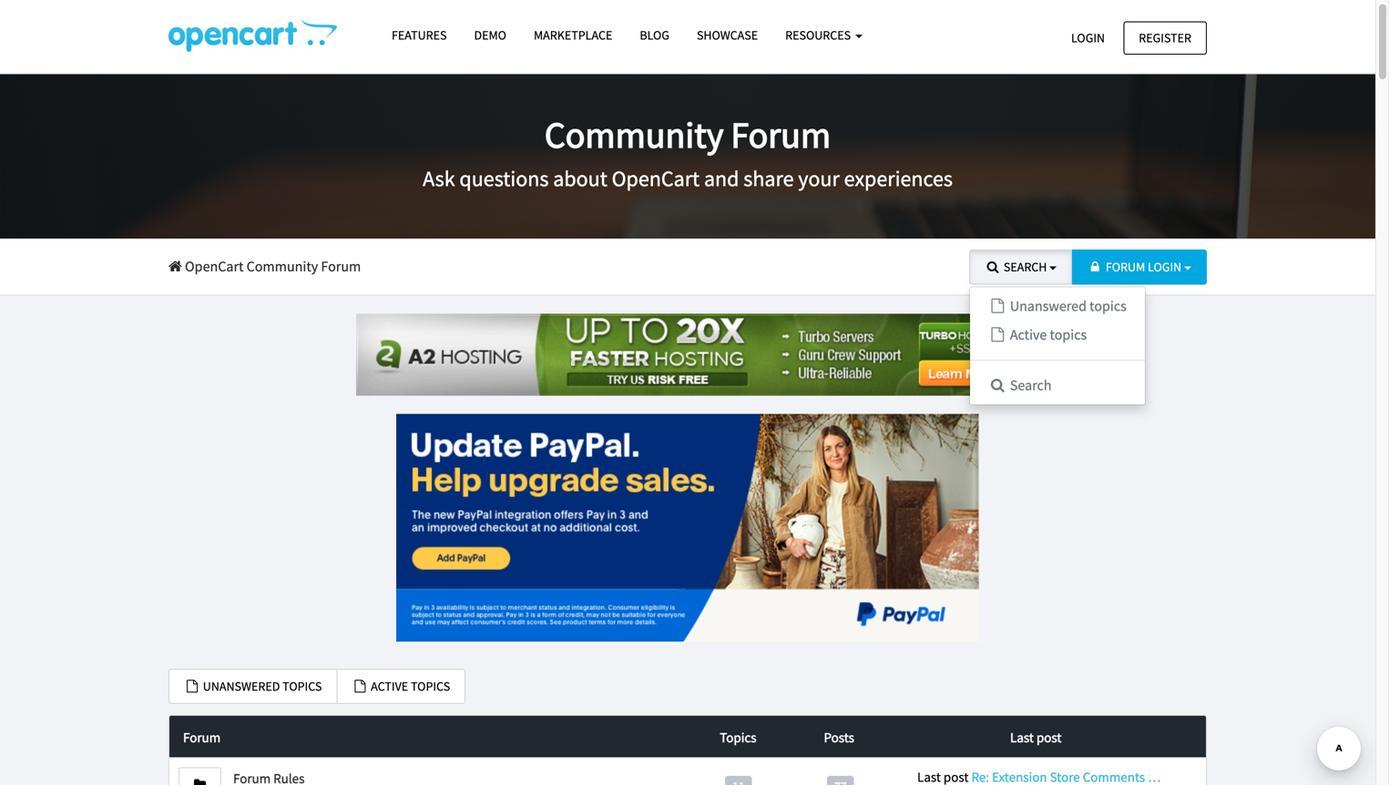 Task type: locate. For each thing, give the bounding box(es) containing it.
1 horizontal spatial active topics link
[[971, 321, 1146, 350]]

0 horizontal spatial active topics
[[369, 679, 450, 695]]

unanswered
[[1011, 297, 1087, 315], [203, 679, 280, 695]]

unanswered topics
[[1008, 297, 1127, 315], [201, 679, 322, 695]]

community
[[545, 112, 724, 158], [247, 257, 318, 276]]

0 horizontal spatial unanswered topics link
[[169, 670, 338, 705]]

0 vertical spatial login
[[1072, 30, 1106, 46]]

1 vertical spatial unanswered topics
[[201, 679, 322, 695]]

0 vertical spatial active
[[1011, 326, 1048, 344]]

file o image for leftmost unanswered topics link
[[184, 680, 201, 693]]

1 horizontal spatial unanswered topics
[[1008, 297, 1127, 315]]

blog link
[[626, 19, 684, 51]]

resources
[[786, 27, 854, 43]]

login
[[1072, 30, 1106, 46], [1148, 259, 1182, 275]]

resources link
[[772, 19, 877, 51]]

forum
[[731, 112, 831, 158], [321, 257, 361, 276], [1106, 259, 1146, 275], [183, 729, 221, 747]]

opencart community forum
[[182, 257, 361, 276]]

unanswered topics link
[[971, 292, 1146, 321], [169, 670, 338, 705]]

last
[[1011, 729, 1034, 747]]

1 vertical spatial search
[[1008, 376, 1052, 395]]

1 horizontal spatial community
[[545, 112, 724, 158]]

active
[[1011, 326, 1048, 344], [371, 679, 408, 695]]

topics
[[1090, 297, 1127, 315], [1050, 326, 1088, 344], [283, 679, 322, 695], [411, 679, 450, 695]]

topics for file o image
[[1050, 326, 1088, 344]]

questions
[[460, 165, 549, 192]]

0 vertical spatial unanswered
[[1011, 297, 1087, 315]]

login inside dropdown button
[[1148, 259, 1182, 275]]

0 horizontal spatial community
[[247, 257, 318, 276]]

forum login button
[[1072, 250, 1208, 285]]

search inside search link
[[1008, 376, 1052, 395]]

1 vertical spatial unanswered
[[203, 679, 280, 695]]

1 horizontal spatial active
[[1011, 326, 1048, 344]]

0 vertical spatial active topics link
[[971, 321, 1146, 350]]

demo
[[474, 27, 507, 43]]

share
[[744, 165, 794, 192]]

lock image
[[1088, 261, 1104, 273]]

0 horizontal spatial unanswered topics
[[201, 679, 322, 695]]

search inside search dropdown button
[[1004, 259, 1048, 275]]

opencart right home icon
[[185, 257, 244, 276]]

forum inside forum login dropdown button
[[1106, 259, 1146, 275]]

1 vertical spatial active topics link
[[337, 670, 466, 705]]

community inside community forum ask questions about opencart and share your experiences
[[545, 112, 724, 158]]

0 vertical spatial opencart
[[612, 165, 700, 192]]

2 horizontal spatial file o image
[[989, 299, 1008, 313]]

marketplace link
[[520, 19, 626, 51]]

file o image
[[989, 328, 1008, 342]]

0 vertical spatial search
[[1004, 259, 1048, 275]]

1 vertical spatial login
[[1148, 259, 1182, 275]]

active topics link
[[971, 321, 1146, 350], [337, 670, 466, 705]]

topics for file o icon for unanswered topics link to the right
[[1090, 297, 1127, 315]]

active topics
[[1008, 326, 1088, 344], [369, 679, 450, 695]]

1 horizontal spatial active topics
[[1008, 326, 1088, 344]]

0 horizontal spatial file o image
[[184, 680, 201, 693]]

opencart
[[612, 165, 700, 192], [185, 257, 244, 276]]

opencart left and
[[612, 165, 700, 192]]

1 vertical spatial unanswered topics link
[[169, 670, 338, 705]]

0 horizontal spatial active topics link
[[337, 670, 466, 705]]

login right "lock" icon
[[1148, 259, 1182, 275]]

about
[[553, 165, 608, 192]]

1 vertical spatial active
[[371, 679, 408, 695]]

a2 hosting image
[[356, 314, 1020, 396]]

0 horizontal spatial unanswered
[[203, 679, 280, 695]]

0 vertical spatial community
[[545, 112, 724, 158]]

topics for the middle file o icon
[[411, 679, 450, 695]]

login left the register at the top right
[[1072, 30, 1106, 46]]

active inside group
[[1011, 326, 1048, 344]]

1 horizontal spatial opencart
[[612, 165, 700, 192]]

active topics link for leftmost unanswered topics link
[[337, 670, 466, 705]]

1 vertical spatial community
[[247, 257, 318, 276]]

0 horizontal spatial active
[[371, 679, 408, 695]]

1 vertical spatial opencart
[[185, 257, 244, 276]]

your
[[799, 165, 840, 192]]

unanswered topics for leftmost unanswered topics link
[[201, 679, 322, 695]]

search
[[1004, 259, 1048, 275], [1008, 376, 1052, 395]]

1 horizontal spatial login
[[1148, 259, 1182, 275]]

0 vertical spatial active topics
[[1008, 326, 1088, 344]]

forum rules image
[[194, 779, 206, 786]]

group
[[970, 250, 1146, 406]]

home image
[[169, 259, 182, 274]]

1 horizontal spatial unanswered
[[1011, 297, 1087, 315]]

file o image
[[989, 299, 1008, 313], [184, 680, 201, 693], [352, 680, 369, 693]]

search down file o image
[[1008, 376, 1052, 395]]

0 vertical spatial unanswered topics link
[[971, 292, 1146, 321]]

search right search icon
[[1004, 259, 1048, 275]]

last post
[[1011, 729, 1062, 747]]

0 vertical spatial unanswered topics
[[1008, 297, 1127, 315]]



Task type: vqa. For each thing, say whether or not it's contained in the screenshot.
"UNANSWERED" corresponding to the leftmost file o image
yes



Task type: describe. For each thing, give the bounding box(es) containing it.
post
[[1037, 729, 1062, 747]]

marketplace
[[534, 27, 613, 43]]

search image
[[989, 378, 1008, 393]]

topics
[[720, 729, 757, 747]]

posts
[[824, 729, 855, 747]]

forum login
[[1106, 259, 1182, 275]]

1 vertical spatial active topics
[[369, 679, 450, 695]]

register
[[1140, 30, 1192, 46]]

active for file o image
[[1011, 326, 1048, 344]]

file o image for unanswered topics link to the right
[[989, 299, 1008, 313]]

0 horizontal spatial opencart
[[185, 257, 244, 276]]

features link
[[378, 19, 461, 51]]

group containing unanswered topics
[[970, 250, 1146, 406]]

login link
[[1056, 21, 1121, 55]]

register link
[[1124, 21, 1208, 55]]

active for the middle file o icon
[[371, 679, 408, 695]]

0 horizontal spatial login
[[1072, 30, 1106, 46]]

blog
[[640, 27, 670, 43]]

active topics link for unanswered topics link to the right
[[971, 321, 1146, 350]]

features
[[392, 27, 447, 43]]

showcase link
[[684, 19, 772, 51]]

unanswered topics for unanswered topics link to the right
[[1008, 297, 1127, 315]]

ask
[[423, 165, 455, 192]]

showcase
[[697, 27, 758, 43]]

1 horizontal spatial unanswered topics link
[[971, 292, 1146, 321]]

opencart community forum link
[[169, 257, 361, 276]]

demo link
[[461, 19, 520, 51]]

and
[[704, 165, 740, 192]]

search image
[[985, 261, 1002, 273]]

opencart inside community forum ask questions about opencart and share your experiences
[[612, 165, 700, 192]]

forum inside community forum ask questions about opencart and share your experiences
[[731, 112, 831, 158]]

community forum ask questions about opencart and share your experiences
[[423, 112, 953, 192]]

topics for leftmost unanswered topics link file o icon
[[283, 679, 322, 695]]

experiences
[[845, 165, 953, 192]]

search button
[[970, 250, 1073, 285]]

search link
[[971, 371, 1146, 400]]

1 horizontal spatial file o image
[[352, 680, 369, 693]]

paypal payment gateway image
[[396, 414, 980, 642]]



